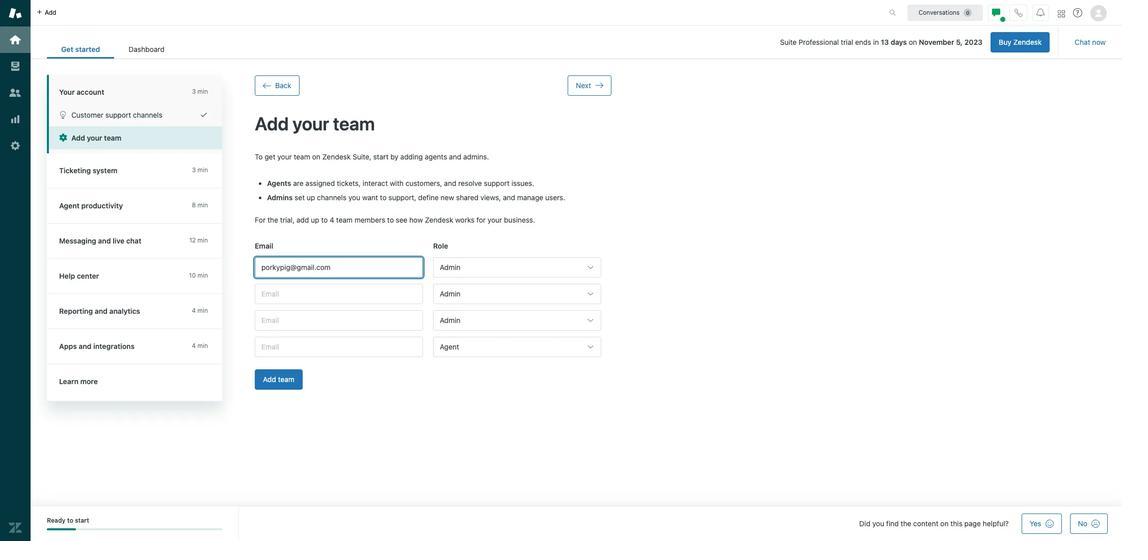 Task type: describe. For each thing, give the bounding box(es) containing it.
admins
[[267, 193, 293, 202]]

agent button
[[433, 337, 601, 357]]

min for reporting and analytics
[[198, 307, 208, 314]]

for
[[255, 215, 266, 224]]

add your team inside button
[[71, 134, 121, 142]]

to get your team on zendesk suite, start by adding agents and admins.
[[255, 153, 489, 161]]

zendesk products image
[[1058, 10, 1065, 17]]

tickets,
[[337, 179, 361, 187]]

add your team button
[[49, 126, 222, 149]]

region containing to get your team on zendesk suite, start by adding agents and admins.
[[255, 152, 612, 402]]

add for content-title region
[[255, 113, 289, 135]]

ticketing
[[59, 166, 91, 175]]

4 for apps and integrations
[[192, 342, 196, 350]]

in
[[873, 38, 879, 46]]

did you find the content on this page helpful?
[[859, 519, 1009, 528]]

email field for second admin popup button from the bottom
[[255, 284, 423, 304]]

your right the get
[[277, 153, 292, 161]]

zendesk image
[[9, 521, 22, 535]]

business.
[[504, 215, 535, 224]]

team inside content-title region
[[333, 113, 375, 135]]

1 vertical spatial on
[[312, 153, 320, 161]]

agents
[[425, 153, 447, 161]]

4 min for analytics
[[192, 307, 208, 314]]

get started image
[[9, 33, 22, 46]]

started
[[75, 45, 100, 54]]

admin image
[[9, 139, 22, 152]]

1 vertical spatial up
[[311, 215, 319, 224]]

analytics
[[109, 307, 140, 315]]

apps and integrations
[[59, 342, 135, 351]]

to down assigned
[[321, 215, 328, 224]]

12 min
[[189, 236, 208, 244]]

admins.
[[463, 153, 489, 161]]

views image
[[9, 60, 22, 73]]

progress bar image
[[47, 529, 76, 531]]

agents
[[267, 179, 291, 187]]

learn
[[59, 377, 78, 386]]

and left analytics
[[95, 307, 108, 315]]

with
[[390, 179, 404, 187]]

November 5, 2023 text field
[[919, 38, 983, 46]]

zendesk support image
[[9, 7, 22, 20]]

apps
[[59, 342, 77, 351]]

customer support channels
[[71, 111, 162, 119]]

main element
[[0, 0, 31, 541]]

interact
[[363, 179, 388, 187]]

agent for agent productivity
[[59, 201, 79, 210]]

your inside button
[[87, 134, 102, 142]]

ends
[[855, 38, 871, 46]]

views,
[[481, 193, 501, 202]]

agents are assigned tickets, interact with customers, and resolve support issues.
[[267, 179, 534, 187]]

13
[[881, 38, 889, 46]]

yes button
[[1022, 514, 1062, 534]]

dashboard
[[129, 45, 164, 54]]

account
[[77, 88, 104, 96]]

yes
[[1030, 519, 1041, 528]]

agent for agent
[[440, 342, 459, 351]]

tab list containing get started
[[47, 40, 179, 59]]

customer support channels button
[[49, 103, 222, 126]]

add for add team button
[[263, 375, 276, 384]]

resolve
[[458, 179, 482, 187]]

5,
[[956, 38, 963, 46]]

help
[[59, 272, 75, 280]]

for the trial, add up to 4 team members to see how zendesk works for your business.
[[255, 215, 535, 224]]

manage
[[517, 193, 543, 202]]

add team button
[[255, 369, 303, 390]]

shared
[[456, 193, 479, 202]]

min for agent productivity
[[198, 201, 208, 209]]

your account heading
[[47, 75, 222, 103]]

chat now
[[1075, 38, 1106, 46]]

back button
[[255, 75, 300, 96]]

admin for second admin popup button from the bottom
[[440, 289, 461, 298]]

10
[[189, 272, 196, 279]]

0 horizontal spatial the
[[268, 215, 278, 224]]

ready
[[47, 517, 66, 524]]

you inside region
[[348, 193, 360, 202]]

reporting image
[[9, 113, 22, 126]]

see
[[396, 215, 407, 224]]

no button
[[1070, 514, 1108, 534]]

back
[[275, 81, 291, 90]]

3 min for ticketing system
[[192, 166, 208, 174]]

content
[[913, 519, 939, 528]]

12
[[189, 236, 196, 244]]

customer
[[71, 111, 103, 119]]

email field for first admin popup button from the top
[[255, 257, 423, 278]]

4 min for integrations
[[192, 342, 208, 350]]

start inside footer
[[75, 517, 89, 524]]

notifications image
[[1037, 8, 1045, 17]]

channels inside button
[[133, 111, 162, 119]]

adding
[[400, 153, 423, 161]]

this
[[951, 519, 963, 528]]

support,
[[389, 193, 416, 202]]

zendesk inside button
[[1013, 38, 1042, 46]]

suite
[[780, 38, 797, 46]]

get started
[[61, 45, 100, 54]]

november
[[919, 38, 954, 46]]

help center
[[59, 272, 99, 280]]

channels inside region
[[317, 193, 347, 202]]

1 vertical spatial add
[[296, 215, 309, 224]]

admin for 1st admin popup button from the bottom
[[440, 316, 461, 325]]

section containing suite professional trial ends in
[[187, 32, 1050, 52]]

get
[[265, 153, 275, 161]]

you inside footer
[[872, 519, 884, 528]]

reporting and analytics
[[59, 307, 140, 315]]

how
[[409, 215, 423, 224]]

add button
[[31, 0, 62, 25]]

customers image
[[9, 86, 22, 99]]

to inside footer
[[67, 517, 73, 524]]

and right agents
[[449, 153, 461, 161]]

users.
[[545, 193, 565, 202]]

3 min for your account
[[192, 88, 208, 95]]

did
[[859, 519, 871, 528]]

button displays agent's chat status as online. image
[[992, 8, 1000, 17]]

for
[[477, 215, 486, 224]]

suite professional trial ends in 13 days on november 5, 2023
[[780, 38, 983, 46]]

to
[[255, 153, 263, 161]]

learn more
[[59, 377, 98, 386]]



Task type: vqa. For each thing, say whether or not it's contained in the screenshot.
Apps to get you started
no



Task type: locate. For each thing, give the bounding box(es) containing it.
your account
[[59, 88, 104, 96]]

messaging
[[59, 236, 96, 245]]

zendesk right buy
[[1013, 38, 1042, 46]]

1 vertical spatial 4
[[192, 307, 196, 314]]

on left this
[[940, 519, 949, 528]]

and up new
[[444, 179, 456, 187]]

assigned
[[305, 179, 335, 187]]

start inside region
[[373, 153, 389, 161]]

on right days
[[909, 38, 917, 46]]

1 vertical spatial 4 min
[[192, 342, 208, 350]]

support up views,
[[484, 179, 510, 187]]

1 min from the top
[[198, 88, 208, 95]]

3 inside your account heading
[[192, 88, 196, 95]]

1 admin from the top
[[440, 263, 461, 272]]

min for your account
[[198, 88, 208, 95]]

email field for agent popup button
[[255, 337, 423, 357]]

7 min from the top
[[198, 342, 208, 350]]

the
[[268, 215, 278, 224], [901, 519, 911, 528]]

4 email field from the top
[[255, 337, 423, 357]]

support inside customer support channels button
[[105, 111, 131, 119]]

0 vertical spatial agent
[[59, 201, 79, 210]]

to left see
[[387, 215, 394, 224]]

min for apps and integrations
[[198, 342, 208, 350]]

1 horizontal spatial zendesk
[[425, 215, 453, 224]]

you
[[348, 193, 360, 202], [872, 519, 884, 528]]

dashboard tab
[[114, 40, 179, 59]]

add inside content-title region
[[255, 113, 289, 135]]

0 vertical spatial up
[[307, 193, 315, 202]]

your down back button
[[293, 113, 329, 135]]

4 inside region
[[330, 215, 334, 224]]

progress-bar progress bar
[[47, 529, 222, 531]]

members
[[355, 215, 385, 224]]

1 vertical spatial 3 min
[[192, 166, 208, 174]]

next
[[576, 81, 591, 90]]

add team
[[263, 375, 294, 384]]

page
[[965, 519, 981, 528]]

1 vertical spatial the
[[901, 519, 911, 528]]

reporting
[[59, 307, 93, 315]]

0 vertical spatial zendesk
[[1013, 38, 1042, 46]]

zendesk left the suite,
[[322, 153, 351, 161]]

live
[[113, 236, 124, 245]]

channels up add your team button in the top left of the page
[[133, 111, 162, 119]]

4
[[330, 215, 334, 224], [192, 307, 196, 314], [192, 342, 196, 350]]

min inside your account heading
[[198, 88, 208, 95]]

1 admin button from the top
[[433, 257, 601, 278]]

ready to start
[[47, 517, 89, 524]]

2 3 from the top
[[192, 166, 196, 174]]

integrations
[[93, 342, 135, 351]]

now
[[1092, 38, 1106, 46]]

add your team inside content-title region
[[255, 113, 375, 135]]

3 email field from the top
[[255, 310, 423, 331]]

set
[[295, 193, 305, 202]]

1 horizontal spatial on
[[909, 38, 917, 46]]

section
[[187, 32, 1050, 52]]

support up add your team button in the top left of the page
[[105, 111, 131, 119]]

footer
[[31, 507, 1122, 541]]

0 horizontal spatial add
[[45, 8, 56, 16]]

works
[[455, 215, 475, 224]]

your right for
[[488, 215, 502, 224]]

1 vertical spatial you
[[872, 519, 884, 528]]

no
[[1078, 519, 1088, 528]]

8 min
[[192, 201, 208, 209]]

team
[[333, 113, 375, 135], [104, 134, 121, 142], [294, 153, 310, 161], [336, 215, 353, 224], [278, 375, 294, 384]]

admin button
[[433, 257, 601, 278], [433, 284, 601, 304], [433, 310, 601, 331]]

admin
[[440, 263, 461, 272], [440, 289, 461, 298], [440, 316, 461, 325]]

1 email field from the top
[[255, 257, 423, 278]]

admins set up channels you want to support, define new shared views, and manage users.
[[267, 193, 565, 202]]

buy zendesk
[[999, 38, 1042, 46]]

customers,
[[406, 179, 442, 187]]

0 vertical spatial admin button
[[433, 257, 601, 278]]

agent productivity
[[59, 201, 123, 210]]

trial,
[[280, 215, 295, 224]]

2 horizontal spatial on
[[940, 519, 949, 528]]

0 vertical spatial 3
[[192, 88, 196, 95]]

3 for system
[[192, 166, 196, 174]]

email
[[255, 242, 273, 250]]

want
[[362, 193, 378, 202]]

1 horizontal spatial start
[[373, 153, 389, 161]]

1 horizontal spatial add
[[296, 215, 309, 224]]

3 min
[[192, 88, 208, 95], [192, 166, 208, 174]]

to right want
[[380, 193, 387, 202]]

0 vertical spatial 3 min
[[192, 88, 208, 95]]

4 min from the top
[[198, 236, 208, 244]]

agent
[[59, 201, 79, 210], [440, 342, 459, 351]]

zendesk
[[1013, 38, 1042, 46], [322, 153, 351, 161], [425, 215, 453, 224]]

1 horizontal spatial agent
[[440, 342, 459, 351]]

up
[[307, 193, 315, 202], [311, 215, 319, 224]]

1 horizontal spatial you
[[872, 519, 884, 528]]

and left live
[[98, 236, 111, 245]]

ticketing system
[[59, 166, 117, 175]]

email field for 1st admin popup button from the bottom
[[255, 310, 423, 331]]

2 email field from the top
[[255, 284, 423, 304]]

6 min from the top
[[198, 307, 208, 314]]

next button
[[568, 75, 612, 96]]

0 vertical spatial you
[[348, 193, 360, 202]]

1 vertical spatial admin
[[440, 289, 461, 298]]

0 vertical spatial on
[[909, 38, 917, 46]]

1 horizontal spatial channels
[[317, 193, 347, 202]]

support inside region
[[484, 179, 510, 187]]

chat
[[126, 236, 141, 245]]

min for help center
[[198, 272, 208, 279]]

your
[[59, 88, 75, 96]]

0 vertical spatial add
[[45, 8, 56, 16]]

Email field
[[255, 257, 423, 278], [255, 284, 423, 304], [255, 310, 423, 331], [255, 337, 423, 357]]

start left by
[[373, 153, 389, 161]]

you down "tickets,"
[[348, 193, 360, 202]]

min for messaging and live chat
[[198, 236, 208, 244]]

your down customer on the left
[[87, 134, 102, 142]]

3
[[192, 88, 196, 95], [192, 166, 196, 174]]

0 vertical spatial 4 min
[[192, 307, 208, 314]]

and right apps
[[79, 342, 91, 351]]

1 vertical spatial zendesk
[[322, 153, 351, 161]]

2 vertical spatial 4
[[192, 342, 196, 350]]

2023
[[965, 38, 983, 46]]

zendesk right how
[[425, 215, 453, 224]]

and right views,
[[503, 193, 515, 202]]

the right find
[[901, 519, 911, 528]]

0 vertical spatial 4
[[330, 215, 334, 224]]

region
[[255, 152, 612, 402]]

2 min from the top
[[198, 166, 208, 174]]

min for ticketing system
[[198, 166, 208, 174]]

0 horizontal spatial start
[[75, 517, 89, 524]]

0 horizontal spatial on
[[312, 153, 320, 161]]

footer containing did you find the content on this page helpful?
[[31, 507, 1122, 541]]

start up progress bar image
[[75, 517, 89, 524]]

center
[[77, 272, 99, 280]]

trial
[[841, 38, 853, 46]]

agent inside popup button
[[440, 342, 459, 351]]

1 3 from the top
[[192, 88, 196, 95]]

5 min from the top
[[198, 272, 208, 279]]

your inside content-title region
[[293, 113, 329, 135]]

0 vertical spatial admin
[[440, 263, 461, 272]]

and
[[449, 153, 461, 161], [444, 179, 456, 187], [503, 193, 515, 202], [98, 236, 111, 245], [95, 307, 108, 315], [79, 342, 91, 351]]

buy
[[999, 38, 1011, 46]]

0 horizontal spatial you
[[348, 193, 360, 202]]

you right did
[[872, 519, 884, 528]]

chat
[[1075, 38, 1090, 46]]

find
[[886, 519, 899, 528]]

tab list
[[47, 40, 179, 59]]

add your team down back
[[255, 113, 375, 135]]

1 vertical spatial 3
[[192, 166, 196, 174]]

learn more button
[[47, 364, 220, 399]]

messaging and live chat
[[59, 236, 141, 245]]

2 vertical spatial zendesk
[[425, 215, 453, 224]]

3 admin button from the top
[[433, 310, 601, 331]]

add your team down customer on the left
[[71, 134, 121, 142]]

1 vertical spatial start
[[75, 517, 89, 524]]

to up progress bar image
[[67, 517, 73, 524]]

channels down assigned
[[317, 193, 347, 202]]

2 4 min from the top
[[192, 342, 208, 350]]

1 3 min from the top
[[192, 88, 208, 95]]

0 vertical spatial support
[[105, 111, 131, 119]]

2 vertical spatial on
[[940, 519, 949, 528]]

4 min
[[192, 307, 208, 314], [192, 342, 208, 350]]

0 horizontal spatial zendesk
[[322, 153, 351, 161]]

3 min inside your account heading
[[192, 88, 208, 95]]

buy zendesk button
[[991, 32, 1050, 52]]

1 vertical spatial admin button
[[433, 284, 601, 304]]

2 admin from the top
[[440, 289, 461, 298]]

helpful?
[[983, 519, 1009, 528]]

add right trial,
[[296, 215, 309, 224]]

productivity
[[81, 201, 123, 210]]

0 vertical spatial start
[[373, 153, 389, 161]]

channels
[[133, 111, 162, 119], [317, 193, 347, 202]]

add inside popup button
[[45, 8, 56, 16]]

add right zendesk support image
[[45, 8, 56, 16]]

get help image
[[1073, 8, 1082, 17]]

0 horizontal spatial channels
[[133, 111, 162, 119]]

1 vertical spatial support
[[484, 179, 510, 187]]

0 vertical spatial channels
[[133, 111, 162, 119]]

0 vertical spatial the
[[268, 215, 278, 224]]

up right trial,
[[311, 215, 319, 224]]

suite,
[[353, 153, 371, 161]]

issues.
[[512, 179, 534, 187]]

2 vertical spatial admin button
[[433, 310, 601, 331]]

1 horizontal spatial support
[[484, 179, 510, 187]]

define
[[418, 193, 439, 202]]

3 admin from the top
[[440, 316, 461, 325]]

role
[[433, 242, 448, 250]]

the right for
[[268, 215, 278, 224]]

0 horizontal spatial support
[[105, 111, 131, 119]]

on up assigned
[[312, 153, 320, 161]]

add
[[45, 8, 56, 16], [296, 215, 309, 224]]

2 vertical spatial admin
[[440, 316, 461, 325]]

days
[[891, 38, 907, 46]]

10 min
[[189, 272, 208, 279]]

1 horizontal spatial the
[[901, 519, 911, 528]]

start
[[373, 153, 389, 161], [75, 517, 89, 524]]

3 for account
[[192, 88, 196, 95]]

0 horizontal spatial agent
[[59, 201, 79, 210]]

1 horizontal spatial add your team
[[255, 113, 375, 135]]

1 4 min from the top
[[192, 307, 208, 314]]

up right set
[[307, 193, 315, 202]]

2 admin button from the top
[[433, 284, 601, 304]]

get
[[61, 45, 73, 54]]

4 for reporting and analytics
[[192, 307, 196, 314]]

content-title region
[[255, 112, 612, 136]]

chat now button
[[1067, 32, 1114, 52]]

by
[[390, 153, 398, 161]]

8
[[192, 201, 196, 209]]

1 vertical spatial agent
[[440, 342, 459, 351]]

2 horizontal spatial zendesk
[[1013, 38, 1042, 46]]

2 3 min from the top
[[192, 166, 208, 174]]

0 horizontal spatial add your team
[[71, 134, 121, 142]]

3 min from the top
[[198, 201, 208, 209]]

1 vertical spatial channels
[[317, 193, 347, 202]]

admin for first admin popup button from the top
[[440, 263, 461, 272]]



